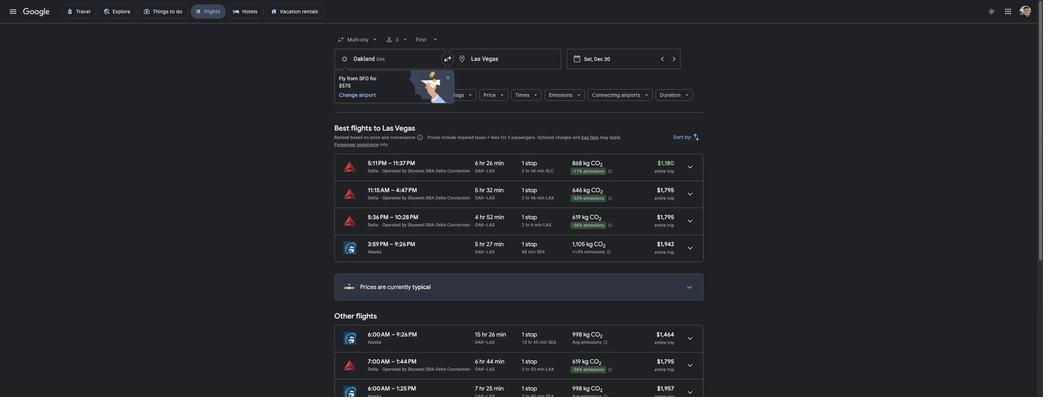 Task type: locate. For each thing, give the bounding box(es) containing it.
2 entire from the top
[[655, 196, 667, 201]]

3 connection from the top
[[448, 223, 471, 228]]

entire down the 1464 us dollars "text field"
[[655, 341, 667, 346]]

3 operated by skywest dba delta connection from the top
[[383, 223, 471, 228]]

2 619 kg co 2 from the top
[[573, 359, 602, 367]]

oak for 5 hr 27 min
[[475, 250, 484, 255]]

1 horizontal spatial 3
[[508, 135, 511, 140]]

3:59 pm – 9:26 pm alaska
[[368, 241, 416, 255]]

6 inside the 1 stop 2 hr 6 min lax
[[531, 223, 534, 228]]

2 $1,795 from the top
[[658, 214, 675, 221]]

None text field
[[335, 49, 447, 69], [450, 49, 562, 69], [335, 49, 447, 69], [450, 49, 562, 69]]

46 for 5 hr 32 min
[[531, 196, 536, 201]]

619
[[573, 214, 581, 221], [573, 359, 581, 366]]

1 up 10
[[522, 332, 524, 339]]

co for 5 hr 27 min
[[594, 241, 604, 249]]

4 by from the top
[[402, 368, 407, 373]]

1 vertical spatial 3
[[508, 135, 511, 140]]

change
[[339, 92, 358, 98]]

$1,795 entire trip for $1,180
[[655, 187, 675, 201]]

1 vertical spatial 619
[[573, 359, 581, 366]]

1 for 1 stop 2 hr 46 min slc
[[522, 160, 524, 167]]

1 998 kg co 2 from the top
[[573, 332, 603, 340]]

co for 4 hr 52 min
[[590, 214, 599, 221]]

0 vertical spatial for
[[370, 76, 377, 82]]

0 vertical spatial 619 kg co 2
[[573, 214, 602, 223]]

4 trip from the top
[[668, 250, 675, 255]]

stop up layover (1 of 1) is a 2 hr 46 min layover at salt lake city international airport in salt lake city. 'element'
[[526, 160, 538, 167]]

2 998 kg co 2 from the top
[[573, 386, 603, 394]]

operated by skywest dba delta connection for 1:44 pm
[[383, 368, 471, 373]]

2 1 stop flight. element from the top
[[522, 187, 538, 196]]

3 1 from the top
[[522, 214, 524, 221]]

2 inside 868 kg co 2
[[600, 162, 603, 169]]

hr inside 1 stop 2 hr 46 min lax
[[526, 196, 530, 201]]

1 vertical spatial  image
[[380, 196, 381, 201]]

3:59 pm
[[368, 241, 389, 249]]

2 vertical spatial $1,795
[[658, 359, 675, 366]]

oak inside 5 hr 27 min oak – las
[[475, 250, 484, 255]]

1 36% from the top
[[574, 223, 583, 228]]

- down 646
[[573, 196, 574, 201]]

26 for 15
[[489, 332, 495, 339]]

stop up 45
[[526, 332, 538, 339]]

trip inside $1,942 entire trip
[[668, 250, 675, 255]]

1 alaska from the top
[[368, 250, 382, 255]]

min left slc
[[537, 169, 545, 174]]

1 stop flight. element down layover (1 of 1) is a 2 hr 46 min layover at salt lake city international airport in salt lake city. 'element'
[[522, 187, 538, 196]]

36% down avg
[[574, 368, 583, 373]]

4:47 pm
[[396, 187, 417, 194]]

1 oak from the top
[[475, 169, 484, 174]]

oak inside 15 hr 26 min oak – las
[[475, 341, 484, 346]]

1
[[522, 160, 524, 167], [522, 187, 524, 194], [522, 214, 524, 221], [522, 241, 524, 249], [522, 332, 524, 339], [522, 359, 524, 366], [522, 386, 524, 393]]

emissions
[[549, 92, 573, 98]]

– left 1:25 pm text box
[[392, 386, 395, 393]]

-36% emissions for 4 hr 52 min
[[573, 223, 605, 228]]

oak down the total duration 6 hr 26 min. element
[[475, 169, 484, 174]]

for inside 'fly from sfo for $570 change airport'
[[370, 76, 377, 82]]

9:26 pm
[[395, 241, 416, 249], [397, 332, 417, 339]]

bags button
[[449, 87, 477, 104]]

prices right learn more about ranking icon on the top
[[428, 135, 441, 140]]

operated for 5:11 pm
[[383, 169, 401, 174]]

layover (1 of 1) is a 2 hr 46 min layover at salt lake city international airport in salt lake city. element
[[522, 168, 569, 174]]

min inside 5 hr 27 min oak – las
[[494, 241, 504, 249]]

oak up 7
[[475, 368, 484, 373]]

4 dba from the top
[[426, 368, 435, 373]]

6:00 am inside 6:00 am – 9:26 pm alaska
[[368, 332, 390, 339]]

3 stop from the top
[[526, 214, 538, 221]]

2 36% from the top
[[574, 368, 583, 373]]

2 vertical spatial 6
[[475, 359, 479, 366]]

998 kg co 2 for $1,464
[[573, 332, 603, 340]]

entire for 6 hr 26 min
[[655, 169, 667, 174]]

operated for 11:15 am
[[383, 196, 401, 201]]

flights right other
[[356, 312, 377, 321]]

1 stop from the top
[[526, 160, 538, 167]]

9:26 pm inside 3:59 pm – 9:26 pm alaska
[[395, 241, 416, 249]]

flights up based
[[351, 124, 372, 133]]

3 - from the top
[[573, 223, 574, 228]]

oak down total duration 5 hr 27 min. element
[[475, 250, 484, 255]]

entire for 5 hr 32 min
[[655, 196, 667, 201]]

by down the "arrival time: 4:47 pm." text box
[[402, 196, 407, 201]]

0 horizontal spatial for
[[370, 76, 377, 82]]

3 operated from the top
[[383, 223, 401, 228]]

0 vertical spatial 619
[[573, 214, 581, 221]]

include
[[442, 135, 456, 140]]

are
[[378, 284, 386, 291]]

0 vertical spatial 998
[[573, 332, 583, 339]]

2 inside 1 stop 2 hr 46 min slc
[[522, 169, 525, 174]]

1 las from the top
[[487, 169, 495, 174]]

2 horizontal spatial 3
[[522, 368, 525, 373]]

53
[[531, 368, 536, 373]]

1 vertical spatial sea
[[549, 341, 557, 346]]

– down 44
[[484, 368, 487, 373]]

stop up layover (1 of 1) is a 2 hr 6 min layover at los angeles international airport in los angeles. element
[[526, 214, 538, 221]]

1 up layover (1 of 1) is a 2 hr 46 min layover at salt lake city international airport in salt lake city. 'element'
[[522, 160, 524, 167]]

2 stop from the top
[[526, 187, 538, 194]]

619 kg co 2 down avg emissions at the right bottom of the page
[[573, 359, 602, 367]]

1 by from the top
[[402, 169, 407, 174]]

46
[[531, 169, 536, 174], [531, 196, 536, 201]]

1 vertical spatial 26
[[489, 332, 495, 339]]

layover (1 of 1) is a 3 hr 53 min layover at los angeles international airport in los angeles. element
[[522, 367, 569, 373]]

1 connection from the top
[[448, 169, 471, 174]]

1 vertical spatial prices
[[361, 284, 377, 291]]

2 vertical spatial $1,795 entire trip
[[655, 359, 675, 373]]

46 for 6 hr 26 min
[[531, 169, 536, 174]]

emissions for 6 hr 44 min
[[584, 368, 605, 373]]

arrival time: 9:26 pm. text field right '3:59 pm' text box
[[395, 241, 416, 249]]

connection left 6 hr 26 min oak – las
[[448, 169, 471, 174]]

total duration 5 hr 32 min. element
[[475, 187, 522, 196]]

6:00 am – 9:26 pm alaska
[[368, 332, 417, 346]]

2 vertical spatial lax
[[546, 368, 554, 373]]

2 operated by skywest dba delta connection from the top
[[383, 196, 471, 201]]

by:
[[685, 134, 692, 141]]

operated down the 7:00 am – 1:44 pm
[[383, 368, 401, 373]]

0 vertical spatial 46
[[531, 169, 536, 174]]

1 1 stop flight. element from the top
[[522, 160, 538, 168]]

$1,464
[[657, 332, 675, 339]]

52
[[487, 214, 493, 221]]

0 horizontal spatial and
[[382, 135, 389, 140]]

min inside 4 hr 52 min oak – las
[[495, 214, 504, 221]]

1 vertical spatial 998 kg co 2
[[573, 386, 603, 394]]

flights for other
[[356, 312, 377, 321]]

assistance
[[357, 142, 379, 148]]

duration button
[[656, 87, 694, 104]]

hr left 53
[[526, 368, 530, 373]]

5 hr 32 min oak – las
[[475, 187, 504, 201]]

3
[[396, 37, 399, 43], [508, 135, 511, 140], [522, 368, 525, 373]]

1 46 from the top
[[531, 169, 536, 174]]

trip for 5 hr 27 min
[[668, 250, 675, 255]]

sea right 48
[[537, 250, 545, 255]]

hr down prices include required taxes + fees for 3 passengers. optional charges and bag fees may apply. passenger assistance
[[480, 160, 485, 167]]

1 vertical spatial 5
[[475, 241, 479, 249]]

trip inside $1,180 entire trip
[[668, 169, 675, 174]]

3 inside 1 stop 3 hr 53 min lax
[[522, 368, 525, 373]]

stop up 53
[[526, 359, 538, 366]]

1957 US dollars text field
[[658, 386, 675, 393]]

add
[[343, 78, 353, 84]]

from
[[347, 76, 358, 82]]

fees right +
[[491, 135, 500, 140]]

oak for 5 hr 32 min
[[475, 196, 484, 201]]

min right 15
[[497, 332, 507, 339]]

+14% emissions
[[573, 250, 606, 255]]

vegas
[[395, 124, 416, 133]]

– right 5:11 pm
[[388, 160, 392, 167]]

0 vertical spatial $1,795
[[658, 187, 675, 194]]

3 skywest from the top
[[408, 223, 425, 228]]

$1,795 entire trip up $1,942
[[655, 214, 675, 228]]

arrival time: 9:26 pm. text field for 6:00 am
[[397, 332, 417, 339]]

1 horizontal spatial for
[[501, 135, 507, 140]]

skywest down 10:28 pm
[[408, 223, 425, 228]]

2 inside the 1 stop 2 hr 6 min lax
[[522, 223, 525, 228]]

1 for 1 stop 2 hr 46 min lax
[[522, 187, 524, 194]]

6 inside 6 hr 26 min oak – las
[[475, 160, 479, 167]]

stop inside 1 stop 3 hr 53 min lax
[[526, 359, 538, 366]]

2 operated from the top
[[383, 196, 401, 201]]

0 horizontal spatial prices
[[361, 284, 377, 291]]

2 6:00 am from the top
[[368, 386, 390, 393]]

5 inside 5 hr 32 min oak – las
[[475, 187, 479, 194]]

2 5 from the top
[[475, 241, 479, 249]]

lax right 53
[[546, 368, 554, 373]]

Arrival time: 9:26 PM. text field
[[395, 241, 416, 249], [397, 332, 417, 339]]

stop for 1 stop 48 min sea
[[526, 241, 538, 249]]

1 horizontal spatial and
[[573, 135, 581, 140]]

1 -36% emissions from the top
[[573, 223, 605, 228]]

1795 US dollars text field
[[658, 214, 675, 221]]

co inside 1,105 kg co 2
[[594, 241, 604, 249]]

emissions down avg emissions at the right bottom of the page
[[584, 368, 605, 373]]

leaves oakland international airport at 5:11 pm on saturday, december 30 and arrives at harry reid international airport at 11:37 pm on saturday, december 30. element
[[368, 160, 415, 167]]

1 stop 48 min sea
[[522, 241, 545, 255]]

Departure time: 3:59 PM. text field
[[368, 241, 389, 249]]

1464 US dollars text field
[[657, 332, 675, 339]]

hr left 45
[[529, 341, 533, 346]]

1 vertical spatial $1,795 entire trip
[[655, 214, 675, 228]]

1:44 pm
[[397, 359, 417, 366]]

hr up the 1 stop 2 hr 6 min lax
[[526, 196, 530, 201]]

min up total duration 5 hr 32 min. element
[[495, 160, 504, 167]]

1 and from the left
[[382, 135, 389, 140]]

sfo
[[360, 76, 369, 82]]

1 vertical spatial 6
[[531, 223, 534, 228]]

1 operated from the top
[[383, 169, 401, 174]]

1 vertical spatial 9:26 pm
[[397, 332, 417, 339]]

alaska
[[368, 250, 382, 255], [368, 341, 382, 346]]

lax for 4 hr 52 min
[[544, 223, 552, 228]]

3 by from the top
[[402, 223, 407, 228]]

-33% emissions
[[573, 196, 605, 201]]

2 connection from the top
[[448, 196, 471, 201]]

best
[[335, 124, 350, 133]]

operated by skywest dba delta connection for 4:47 pm
[[383, 196, 471, 201]]

stop inside 1 stop 10 hr 45 min sea
[[526, 332, 538, 339]]

sea inside 1 stop 48 min sea
[[537, 250, 545, 255]]

0 vertical spatial arrival time: 9:26 pm. text field
[[395, 241, 416, 249]]

0 vertical spatial  image
[[380, 169, 381, 174]]

alaska inside 6:00 am – 9:26 pm alaska
[[368, 341, 382, 346]]

 image for 5:11 pm
[[380, 169, 381, 174]]

 image
[[380, 169, 381, 174], [380, 196, 381, 201], [380, 368, 381, 373]]

stop up 48
[[526, 241, 538, 249]]

operated
[[383, 169, 401, 174], [383, 196, 401, 201], [383, 223, 401, 228], [383, 368, 401, 373]]

for inside prices include required taxes + fees for 3 passengers. optional charges and bag fees may apply. passenger assistance
[[501, 135, 507, 140]]

1 6:00 am from the top
[[368, 332, 390, 339]]

oak
[[475, 169, 484, 174], [475, 196, 484, 201], [475, 223, 484, 228], [475, 250, 484, 255], [475, 341, 484, 346], [475, 368, 484, 373]]

36%
[[574, 223, 583, 228], [574, 368, 583, 373]]

1795 US dollars text field
[[658, 187, 675, 194]]

3 inside popup button
[[396, 37, 399, 43]]

1180 US dollars text field
[[658, 160, 675, 167]]

6 inside '6 hr 44 min oak – las'
[[475, 359, 479, 366]]

1 horizontal spatial prices
[[428, 135, 441, 140]]

sort by:
[[674, 134, 692, 141]]

leaves oakland international airport at 7:00 am on saturday, december 30 and arrives at harry reid international airport at 1:44 pm on saturday, december 30. element
[[368, 359, 417, 366]]

1 up layover (1 of 1) is a 2 hr 6 min layover at los angeles international airport in los angeles. element
[[522, 214, 524, 221]]

las inside 4 hr 52 min oak – las
[[487, 223, 495, 228]]

4 operated from the top
[[383, 368, 401, 373]]

lax inside 1 stop 3 hr 53 min lax
[[546, 368, 554, 373]]

arrival time: 9:26 pm. text field for 3:59 pm
[[395, 241, 416, 249]]

1 vertical spatial 998
[[573, 386, 583, 393]]

co inside 868 kg co 2
[[591, 160, 600, 167]]

$1,795 entire trip for $1,464
[[655, 359, 675, 373]]

trip down the 1464 us dollars "text field"
[[668, 341, 675, 346]]

4 oak from the top
[[475, 250, 484, 255]]

hr
[[480, 160, 485, 167], [526, 169, 530, 174], [480, 187, 486, 194], [526, 196, 530, 201], [480, 214, 486, 221], [526, 223, 530, 228], [480, 241, 486, 249], [482, 332, 488, 339], [529, 341, 533, 346], [480, 359, 485, 366], [526, 368, 530, 373], [480, 386, 485, 393]]

11%
[[574, 169, 583, 174]]

$1,957
[[658, 386, 675, 393]]

total duration 5 hr 27 min. element
[[475, 241, 522, 250]]

las inside 5 hr 32 min oak – las
[[487, 196, 495, 201]]

- down 868
[[573, 169, 574, 174]]

7 1 stop flight. element from the top
[[522, 386, 538, 394]]

1 inside the 1 stop 2 hr 6 min lax
[[522, 214, 524, 221]]

flights for best
[[351, 124, 372, 133]]

2 las from the top
[[487, 196, 495, 201]]

1 down 10
[[522, 359, 524, 366]]

hr right 15
[[482, 332, 488, 339]]

min right 52
[[495, 214, 504, 221]]

0 vertical spatial 6:00 am
[[368, 332, 390, 339]]

26 inside 15 hr 26 min oak – las
[[489, 332, 495, 339]]

+14%
[[573, 250, 584, 255]]

alaska for 3:59 pm
[[368, 250, 382, 255]]

2  image from the top
[[380, 196, 381, 201]]

1 for 1 stop 3 hr 53 min lax
[[522, 359, 524, 366]]

5 trip from the top
[[668, 341, 675, 346]]

$1,795 for $1,180
[[658, 187, 675, 194]]

connection left '6 hr 44 min oak – las'
[[448, 368, 471, 373]]

4 stop from the top
[[526, 241, 538, 249]]

stop inside 1 stop 2 hr 46 min slc
[[526, 160, 538, 167]]

1 inside 1 stop 3 hr 53 min lax
[[522, 359, 524, 366]]

4 operated by skywest dba delta connection from the top
[[383, 368, 471, 373]]

6 1 stop flight. element from the top
[[522, 359, 538, 367]]

4 - from the top
[[573, 368, 574, 373]]

1 skywest from the top
[[408, 169, 425, 174]]

1 inside 1 stop 2 hr 46 min lax
[[522, 187, 524, 194]]

0 vertical spatial sea
[[537, 250, 545, 255]]

more details image
[[681, 279, 699, 297]]

2 998 from the top
[[573, 386, 583, 393]]

1 horizontal spatial sea
[[549, 341, 557, 346]]

las for 4 hr 52 min
[[487, 223, 495, 228]]

by for 11:37 pm
[[402, 169, 407, 174]]

1 vertical spatial 6:00 am
[[368, 386, 390, 393]]

3 entire from the top
[[655, 223, 667, 228]]

las inside 5 hr 27 min oak – las
[[487, 250, 495, 255]]

1 998 from the top
[[573, 332, 583, 339]]

0 vertical spatial 36%
[[574, 223, 583, 228]]

– down the "32"
[[484, 196, 487, 201]]

26 inside 6 hr 26 min oak – las
[[487, 160, 493, 167]]

1  image from the top
[[380, 169, 381, 174]]

learn more about ranking image
[[417, 135, 424, 141]]

min right 27 in the left bottom of the page
[[494, 241, 504, 249]]

5 oak from the top
[[475, 341, 484, 346]]

2 -36% emissions from the top
[[573, 368, 605, 373]]

kg for 7 hr 25 min
[[584, 386, 590, 393]]

kg for 5 hr 27 min
[[587, 241, 593, 249]]

3 trip from the top
[[668, 223, 675, 228]]

0 vertical spatial lax
[[546, 196, 554, 201]]

dba for 11:15 am – 4:47 pm
[[426, 196, 435, 201]]

46 inside 1 stop 2 hr 46 min lax
[[531, 196, 536, 201]]

leaves oakland international airport at 3:59 pm on saturday, december 30 and arrives at harry reid international airport at 9:26 pm on saturday, december 30. element
[[368, 241, 416, 249]]

connection for 6 hr 44 min
[[448, 368, 471, 373]]

– inside 5 hr 32 min oak – las
[[484, 196, 487, 201]]

998 kg co 2
[[573, 332, 603, 340], [573, 386, 603, 394]]

min inside 1 stop 10 hr 45 min sea
[[540, 341, 548, 346]]

emissions up 1,105 kg co 2
[[584, 223, 605, 228]]

2 - from the top
[[573, 196, 574, 201]]

1 stop flight. element down 53
[[522, 386, 538, 394]]

- for 4 hr 52 min
[[573, 223, 574, 228]]

min inside 1 stop 2 hr 46 min lax
[[537, 196, 545, 201]]

2 skywest from the top
[[408, 196, 425, 201]]

typical
[[413, 284, 431, 291]]

1 stop 2 hr 6 min lax
[[522, 214, 552, 228]]

oak inside '6 hr 44 min oak – las'
[[475, 368, 484, 373]]

1 vertical spatial 619 kg co 2
[[573, 359, 602, 367]]

convenience
[[390, 135, 416, 140]]

emissions for 5 hr 32 min
[[584, 196, 605, 201]]

for right "sfo"
[[370, 76, 377, 82]]

4 skywest from the top
[[408, 368, 425, 373]]

1 vertical spatial 46
[[531, 196, 536, 201]]

co
[[591, 160, 600, 167], [592, 187, 601, 194], [590, 214, 599, 221], [594, 241, 604, 249], [592, 332, 601, 339], [590, 359, 599, 366], [592, 386, 601, 393]]

3 las from the top
[[487, 223, 495, 228]]

4
[[475, 214, 479, 221]]

oak inside 4 hr 52 min oak – las
[[475, 223, 484, 228]]

emissions down 646 kg co 2
[[584, 196, 605, 201]]

- down avg
[[573, 368, 574, 373]]

2 by from the top
[[402, 196, 407, 201]]

hr inside the 1 stop 2 hr 6 min lax
[[526, 223, 530, 228]]

6 1 from the top
[[522, 359, 524, 366]]

1 vertical spatial alaska
[[368, 341, 382, 346]]

min inside '6 hr 44 min oak – las'
[[495, 359, 505, 366]]

2 and from the left
[[573, 135, 581, 140]]

required
[[458, 135, 474, 140]]

1 operated by skywest dba delta connection from the top
[[383, 169, 471, 174]]

stop inside 1 stop 2 hr 46 min lax
[[526, 187, 538, 194]]

5 inside 5 hr 27 min oak – las
[[475, 241, 479, 249]]

1 stop flight. element up 53
[[522, 359, 538, 367]]

46 inside 1 stop 2 hr 46 min slc
[[531, 169, 536, 174]]

1 stop
[[522, 386, 538, 393]]

connection
[[448, 169, 471, 174], [448, 196, 471, 201], [448, 223, 471, 228], [448, 368, 471, 373]]

0 vertical spatial 998 kg co 2
[[573, 332, 603, 340]]

slc
[[546, 169, 554, 174]]

$1,795 down $1,180 entire trip
[[658, 187, 675, 194]]

1 up the layover (1 of 1) is a 2 hr 46 min layover at los angeles international airport in los angeles. element
[[522, 187, 524, 194]]

0 vertical spatial prices
[[428, 135, 441, 140]]

add flight button
[[335, 75, 375, 87]]

6 down prices include required taxes + fees for 3 passengers. optional charges and bag fees may apply. passenger assistance
[[475, 160, 479, 167]]

-36% emissions up 1,105 kg co 2
[[573, 223, 605, 228]]

prices
[[428, 135, 441, 140], [361, 284, 377, 291]]

operated by skywest dba delta connection down 1:44 pm
[[383, 368, 471, 373]]

las
[[487, 169, 495, 174], [487, 196, 495, 201], [487, 223, 495, 228], [487, 250, 495, 255], [487, 341, 495, 346], [487, 368, 495, 373]]

46 left slc
[[531, 169, 536, 174]]

2 for 7 hr 25 min
[[601, 388, 603, 394]]

26 for 6
[[487, 160, 493, 167]]

and left bag
[[573, 135, 581, 140]]

5 1 stop flight. element from the top
[[522, 332, 538, 340]]

6 oak from the top
[[475, 368, 484, 373]]

0 vertical spatial 9:26 pm
[[395, 241, 416, 249]]

other flights
[[335, 312, 377, 321]]

skywest for 11:37 pm
[[408, 169, 425, 174]]

Departure time: 11:15 AM. text field
[[368, 187, 390, 194]]

lax inside 1 stop 2 hr 46 min lax
[[546, 196, 554, 201]]

trip for 5 hr 32 min
[[668, 196, 675, 201]]

– down total duration 4 hr 52 min. element
[[484, 223, 487, 228]]

hr left the "32"
[[480, 187, 486, 194]]

airlines button
[[411, 87, 446, 104]]

5 stop from the top
[[526, 332, 538, 339]]

hr inside 5 hr 32 min oak – las
[[480, 187, 486, 194]]

alaska down 6:00 am text box
[[368, 341, 382, 346]]

6 up 1 stop 48 min sea
[[531, 223, 534, 228]]

1 vertical spatial arrival time: 9:26 pm. text field
[[397, 332, 417, 339]]

5 entire from the top
[[655, 341, 667, 346]]

lax inside the 1 stop 2 hr 6 min lax
[[544, 223, 552, 228]]

kg inside 868 kg co 2
[[584, 160, 590, 167]]

total duration 6 hr 26 min. element
[[475, 160, 522, 168]]

stop inside the 1 stop 2 hr 6 min lax
[[526, 214, 538, 221]]

Arrival time: 11:37 PM. text field
[[393, 160, 415, 167]]

4 1 stop flight. element from the top
[[522, 241, 538, 250]]

min inside 15 hr 26 min oak – las
[[497, 332, 507, 339]]

lax for 5 hr 32 min
[[546, 196, 554, 201]]

prices are currently typical
[[361, 284, 431, 291]]

times
[[516, 92, 530, 98]]

 image
[[380, 223, 381, 228]]

1 stop flight. element for 7 hr 25 min
[[522, 386, 538, 394]]

1 stop flight. element for 4 hr 52 min
[[522, 214, 538, 223]]

1 inside 1 stop 48 min sea
[[522, 241, 524, 249]]

trip inside $1,464 entire trip
[[668, 341, 675, 346]]

las inside 6 hr 26 min oak – las
[[487, 169, 495, 174]]

stop inside 1 stop 48 min sea
[[526, 241, 538, 249]]

1 vertical spatial for
[[501, 135, 507, 140]]

emissions down 1,105 kg co 2
[[585, 250, 606, 255]]

hr inside "element"
[[480, 386, 485, 393]]

0 horizontal spatial sea
[[537, 250, 545, 255]]

1 vertical spatial $1,795
[[658, 214, 675, 221]]

kg inside 646 kg co 2
[[584, 187, 591, 194]]

5 hr 27 min oak – las
[[475, 241, 504, 255]]

2 for 6 hr 44 min
[[599, 361, 602, 367]]

and down the las
[[382, 135, 389, 140]]

1 dba from the top
[[426, 169, 435, 174]]

prices for are
[[361, 284, 377, 291]]

leaves oakland international airport at 5:36 pm on saturday, december 30 and arrives at harry reid international airport at 10:28 pm on saturday, december 30. element
[[368, 214, 419, 221]]

Arrival time: 4:47 PM. text field
[[396, 187, 417, 194]]

and inside prices include required taxes + fees for 3 passengers. optional charges and bag fees may apply. passenger assistance
[[573, 135, 581, 140]]

Departure time: 5:36 PM. text field
[[368, 214, 389, 221]]

-36% emissions down avg emissions at the right bottom of the page
[[573, 368, 605, 373]]

6:00 am – 1:25 pm
[[368, 386, 416, 393]]

close image
[[445, 75, 451, 81]]

layover (1 of 1) is a 2 hr 46 min layover at los angeles international airport in los angeles. element
[[522, 196, 569, 201]]

3 $1,795 entire trip from the top
[[655, 359, 675, 373]]

2 vertical spatial  image
[[380, 368, 381, 373]]

1 trip from the top
[[668, 169, 675, 174]]

main content containing best flights to las vegas
[[335, 119, 704, 398]]

1 $1,795 entire trip from the top
[[655, 187, 675, 201]]

4 connection from the top
[[448, 368, 471, 373]]

2 inside 646 kg co 2
[[601, 189, 603, 196]]

619 down avg
[[573, 359, 581, 366]]

6 entire from the top
[[655, 368, 667, 373]]

6 trip from the top
[[668, 368, 675, 373]]

2 1 from the top
[[522, 187, 524, 194]]

entire inside $1,180 entire trip
[[655, 169, 667, 174]]

0 vertical spatial 3
[[396, 37, 399, 43]]

lax
[[546, 196, 554, 201], [544, 223, 552, 228], [546, 368, 554, 373]]

1 stop flight. element for 15 hr 26 min
[[522, 332, 538, 340]]

6 hr 44 min oak – las
[[475, 359, 505, 373]]

min inside "element"
[[494, 386, 504, 393]]

trip for 6 hr 26 min
[[668, 169, 675, 174]]

3 dba from the top
[[426, 223, 435, 228]]

1 horizontal spatial fees
[[591, 135, 599, 140]]

0 horizontal spatial 3
[[396, 37, 399, 43]]

$1,795 down $1,464 entire trip
[[658, 359, 675, 366]]

kg
[[584, 160, 590, 167], [584, 187, 591, 194], [583, 214, 589, 221], [587, 241, 593, 249], [584, 332, 590, 339], [583, 359, 589, 366], [584, 386, 590, 393]]

kg for 5 hr 32 min
[[584, 187, 591, 194]]

1 entire from the top
[[655, 169, 667, 174]]

las down 44
[[487, 368, 495, 373]]

las inside 15 hr 26 min oak – las
[[487, 341, 495, 346]]

co for 6 hr 44 min
[[590, 359, 599, 366]]

0 vertical spatial -36% emissions
[[573, 223, 605, 228]]

leaves oakland international airport at 6:00 am on saturday, december 30 and arrives at harry reid international airport at 9:26 pm on saturday, december 30. element
[[368, 332, 417, 339]]

2 trip from the top
[[668, 196, 675, 201]]

trip down $1,795 text box
[[668, 196, 675, 201]]

2 for 5 hr 27 min
[[604, 244, 606, 250]]

26 right 15
[[489, 332, 495, 339]]

min right 53
[[537, 368, 545, 373]]

6 stop from the top
[[526, 359, 538, 366]]

1 stop flight. element down the layover (1 of 1) is a 2 hr 46 min layover at los angeles international airport in los angeles. element
[[522, 214, 538, 223]]

1 inside 1 stop 10 hr 45 min sea
[[522, 332, 524, 339]]

– inside '6 hr 44 min oak – las'
[[484, 368, 487, 373]]

airport
[[359, 92, 376, 98]]

6 las from the top
[[487, 368, 495, 373]]

dba for 7:00 am – 1:44 pm
[[426, 368, 435, 373]]

1 - from the top
[[573, 169, 574, 174]]

None search field
[[335, 31, 704, 113]]

- up 1,105
[[573, 223, 574, 228]]

5 left 27 in the left bottom of the page
[[475, 241, 479, 249]]

3 oak from the top
[[475, 223, 484, 228]]

oak for 4 hr 52 min
[[475, 223, 484, 228]]

dba for 5:36 pm – 10:28 pm
[[426, 223, 435, 228]]

1 inside 1 stop 2 hr 46 min slc
[[522, 160, 524, 167]]

– inside 5 hr 27 min oak – las
[[484, 250, 487, 255]]

alaska inside 3:59 pm – 9:26 pm alaska
[[368, 250, 382, 255]]

2 inside 1,105 kg co 2
[[604, 244, 606, 250]]

619 for 6 hr 44 min
[[573, 359, 581, 366]]

las down the total duration 6 hr 26 min. element
[[487, 169, 495, 174]]

2 46 from the top
[[531, 196, 536, 201]]

for
[[370, 76, 377, 82], [501, 135, 507, 140]]

prices inside prices include required taxes + fees for 3 passengers. optional charges and bag fees may apply. passenger assistance
[[428, 135, 441, 140]]

998
[[573, 332, 583, 339], [573, 386, 583, 393]]

main content
[[335, 119, 704, 398]]

1 5 from the top
[[475, 187, 479, 194]]

stop
[[526, 160, 538, 167], [526, 187, 538, 194], [526, 214, 538, 221], [526, 241, 538, 249], [526, 332, 538, 339], [526, 359, 538, 366], [526, 386, 538, 393]]

1 stop flight. element
[[522, 160, 538, 168], [522, 187, 538, 196], [522, 214, 538, 223], [522, 241, 538, 250], [522, 332, 538, 340], [522, 359, 538, 367], [522, 386, 538, 394]]

– inside 15 hr 26 min oak – las
[[484, 341, 487, 346]]

total duration 15 hr 26 min. element
[[475, 332, 522, 340]]

5 for 5 hr 32 min
[[475, 187, 479, 194]]

min right the "32"
[[494, 187, 504, 194]]

None field
[[335, 33, 382, 46], [413, 33, 442, 46], [335, 33, 382, 46], [413, 33, 442, 46]]

5 las from the top
[[487, 341, 495, 346]]

Departure time: 6:00 AM. text field
[[368, 332, 390, 339]]

 image down the 7:00 am
[[380, 368, 381, 373]]

kg for 6 hr 44 min
[[583, 359, 589, 366]]

operated by skywest dba delta connection down 10:28 pm
[[383, 223, 471, 228]]

4 las from the top
[[487, 250, 495, 255]]

1 vertical spatial 36%
[[574, 368, 583, 373]]

1 619 from the top
[[573, 214, 581, 221]]

trip down "1180 us dollars" text box
[[668, 169, 675, 174]]

entire for 4 hr 52 min
[[655, 223, 667, 228]]

kg for 4 hr 52 min
[[583, 214, 589, 221]]

las inside '6 hr 44 min oak – las'
[[487, 368, 495, 373]]

1 619 kg co 2 from the top
[[573, 214, 602, 223]]

5:36 pm
[[368, 214, 389, 221]]

1 down 1 stop 3 hr 53 min lax
[[522, 386, 524, 393]]

co inside 646 kg co 2
[[592, 187, 601, 194]]

0 vertical spatial alaska
[[368, 250, 382, 255]]

emissions for 6 hr 26 min
[[584, 169, 605, 174]]

kg inside 1,105 kg co 2
[[587, 241, 593, 249]]

2 vertical spatial 3
[[522, 368, 525, 373]]

1 stop 2 hr 46 min lax
[[522, 187, 554, 201]]

7 1 from the top
[[522, 386, 524, 393]]

3  image from the top
[[380, 368, 381, 373]]

1 stop flight. element up 48
[[522, 241, 538, 250]]

hr left slc
[[526, 169, 530, 174]]

1 1 from the top
[[522, 160, 524, 167]]

price button
[[480, 87, 509, 104]]

-36% emissions for 6 hr 44 min
[[573, 368, 605, 373]]

las
[[383, 124, 394, 133]]

stop for 1 stop 3 hr 53 min lax
[[526, 359, 538, 366]]

– right 6:00 am text box
[[392, 332, 395, 339]]

by down the 11:37 pm at the left top of page
[[402, 169, 407, 174]]

1 vertical spatial -36% emissions
[[573, 368, 605, 373]]

fees right bag
[[591, 135, 599, 140]]

min inside 1 stop 2 hr 46 min slc
[[537, 169, 545, 174]]

0 vertical spatial $1,795 entire trip
[[655, 187, 675, 201]]

619 kg co 2
[[573, 214, 602, 223], [573, 359, 602, 367]]

currently
[[388, 284, 411, 291]]

operated by skywest dba delta connection
[[383, 169, 471, 174], [383, 196, 471, 201], [383, 223, 471, 228], [383, 368, 471, 373]]

min up the 1 stop 2 hr 6 min lax
[[537, 196, 545, 201]]

7 stop from the top
[[526, 386, 538, 393]]

entire inside $1,464 entire trip
[[655, 341, 667, 346]]

dba
[[426, 169, 435, 174], [426, 196, 435, 201], [426, 223, 435, 228], [426, 368, 435, 373]]

0 vertical spatial 5
[[475, 187, 479, 194]]

las down 52
[[487, 223, 495, 228]]

9:26 pm right '3:59 pm' text box
[[395, 241, 416, 249]]

2 alaska from the top
[[368, 341, 382, 346]]

1 vertical spatial flights
[[356, 312, 377, 321]]

connection left 4 hr 52 min oak – las
[[448, 223, 471, 228]]

1 $1,795 from the top
[[658, 187, 675, 194]]

619 down 33%
[[573, 214, 581, 221]]

connecting airports button
[[588, 87, 653, 104]]

entire inside $1,942 entire trip
[[655, 250, 667, 255]]

entire down $1,795 text box
[[655, 196, 667, 201]]

flights
[[351, 124, 372, 133], [356, 312, 377, 321]]

$1,795 left flight details. leaves oakland international airport at 5:36 pm on saturday, december 30 and arrives at harry reid international airport at 10:28 pm on saturday, december 30. image
[[658, 214, 675, 221]]

alaska down 3:59 pm
[[368, 250, 382, 255]]

26 down prices include required taxes + fees for 3 passengers. optional charges and bag fees may apply. passenger assistance
[[487, 160, 493, 167]]

connection left 5 hr 32 min oak – las
[[448, 196, 471, 201]]

5
[[475, 187, 479, 194], [475, 241, 479, 249]]

oak inside 5 hr 32 min oak – las
[[475, 196, 484, 201]]

1 vertical spatial lax
[[544, 223, 552, 228]]

0 vertical spatial 6
[[475, 160, 479, 167]]

co for 15 hr 26 min
[[592, 332, 601, 339]]

7
[[475, 386, 478, 393]]

3 1 stop flight. element from the top
[[522, 214, 538, 223]]

leaves oakland international airport at 11:15 am on saturday, december 30 and arrives at harry reid international airport at 4:47 pm on saturday, december 30. element
[[368, 187, 417, 194]]

9:26 pm inside 6:00 am – 9:26 pm alaska
[[397, 332, 417, 339]]

0 vertical spatial flights
[[351, 124, 372, 133]]

0 horizontal spatial fees
[[491, 135, 500, 140]]

0 vertical spatial 26
[[487, 160, 493, 167]]

2 619 from the top
[[573, 359, 581, 366]]

9:26 pm for 3:59 pm
[[395, 241, 416, 249]]

6:00 am for 6:00 am – 9:26 pm alaska
[[368, 332, 390, 339]]

$1,942
[[658, 241, 675, 249]]

leaves oakland international airport at 6:00 am on saturday, december 30 and arrives at harry reid international airport at 1:25 pm on saturday, december 30. element
[[368, 386, 416, 393]]

entire down $1,795 text field
[[655, 223, 667, 228]]

kg for 6 hr 26 min
[[584, 160, 590, 167]]

operated down 5:36 pm – 10:28 pm
[[383, 223, 401, 228]]



Task type: describe. For each thing, give the bounding box(es) containing it.
connecting
[[593, 92, 621, 98]]

hr inside 1 stop 2 hr 46 min slc
[[526, 169, 530, 174]]

add flight
[[343, 78, 367, 84]]

+
[[488, 135, 490, 140]]

44
[[487, 359, 494, 366]]

operated by skywest dba delta connection for 11:37 pm
[[383, 169, 471, 174]]

stop for 1 stop 2 hr 6 min lax
[[526, 214, 538, 221]]

1 stop flight. element for 5 hr 27 min
[[522, 241, 538, 250]]

619 kg co 2 for 6 hr 44 min
[[573, 359, 602, 367]]

Departure time: 5:11 PM. text field
[[368, 160, 387, 167]]

emissions right avg
[[582, 341, 602, 346]]

3 button
[[383, 31, 412, 48]]

operated for 7:00 am
[[383, 368, 401, 373]]

layover (1 of 1) is a 2 hr 6 min layover at los angeles international airport in los angeles. element
[[522, 223, 569, 228]]

on
[[364, 135, 369, 140]]

998 kg co 2 for $1,957
[[573, 386, 603, 394]]

operated by skywest dba delta connection for 10:28 pm
[[383, 223, 471, 228]]

layover (1 of 1) is a 48 min layover at seattle-tacoma international airport in seattle. element
[[522, 250, 569, 255]]

best flights to las vegas
[[335, 124, 416, 133]]

optional
[[538, 135, 555, 140]]

flight details. leaves oakland international airport at 11:15 am on saturday, december 30 and arrives at harry reid international airport at 4:47 pm on saturday, december 30. image
[[682, 186, 699, 203]]

25
[[487, 386, 493, 393]]

2 $1,795 entire trip from the top
[[655, 214, 675, 228]]

min inside 6 hr 26 min oak – las
[[495, 160, 504, 167]]

airlines
[[415, 92, 433, 98]]

1 stop flight. element for 6 hr 44 min
[[522, 359, 538, 367]]

flight details. leaves oakland international airport at 3:59 pm on saturday, december 30 and arrives at harry reid international airport at 9:26 pm on saturday, december 30. image
[[682, 240, 699, 257]]

36% for 6 hr 44 min
[[574, 368, 583, 373]]

lax for 6 hr 44 min
[[546, 368, 554, 373]]

hr inside '6 hr 44 min oak – las'
[[480, 359, 485, 366]]

main menu image
[[9, 7, 17, 16]]

flight details. leaves oakland international airport at 6:00 am on saturday, december 30 and arrives at harry reid international airport at 1:25 pm on saturday, december 30. image
[[682, 385, 699, 398]]

hr inside 1 stop 10 hr 45 min sea
[[529, 341, 533, 346]]

stop for 1 stop 2 hr 46 min slc
[[526, 160, 538, 167]]

min inside the 1 stop 2 hr 6 min lax
[[535, 223, 543, 228]]

change airport button
[[339, 92, 389, 99]]

4 hr 52 min oak – las
[[475, 214, 504, 228]]

las for 5 hr 27 min
[[487, 250, 495, 255]]

32
[[487, 187, 493, 194]]

none search field containing add flight
[[335, 31, 704, 113]]

1 fees from the left
[[491, 135, 500, 140]]

operated for 5:36 pm
[[383, 223, 401, 228]]

sort
[[674, 134, 684, 141]]

flight details. leaves oakland international airport at 5:11 pm on saturday, december 30 and arrives at harry reid international airport at 11:37 pm on saturday, december 30. image
[[682, 159, 699, 176]]

based
[[351, 135, 363, 140]]

flight details. leaves oakland international airport at 7:00 am on saturday, december 30 and arrives at harry reid international airport at 1:44 pm on saturday, december 30. image
[[682, 357, 699, 375]]

hr inside 4 hr 52 min oak – las
[[480, 214, 486, 221]]

connecting airports
[[593, 92, 641, 98]]

entire for 15 hr 26 min
[[655, 341, 667, 346]]

33%
[[574, 196, 583, 201]]

stop for 1 stop 10 hr 45 min sea
[[526, 332, 538, 339]]

stop for 1 stop
[[526, 386, 538, 393]]

sea inside 1 stop 10 hr 45 min sea
[[549, 341, 557, 346]]

fly
[[339, 76, 346, 82]]

prices for include
[[428, 135, 441, 140]]

oak for 6 hr 44 min
[[475, 368, 484, 373]]

5 for 5 hr 27 min
[[475, 241, 479, 249]]

6:00 am for 6:00 am – 1:25 pm
[[368, 386, 390, 393]]

9:26 pm for 6:00 am
[[397, 332, 417, 339]]

646
[[573, 187, 583, 194]]

Arrival time: 1:44 PM. text field
[[397, 359, 417, 366]]

11:15 am
[[368, 187, 390, 194]]

868
[[573, 160, 582, 167]]

total duration 7 hr 25 min. element
[[475, 386, 522, 394]]

11:37 pm
[[393, 160, 415, 167]]

- for 6 hr 26 min
[[573, 169, 574, 174]]

airports
[[622, 92, 641, 98]]

1795 US dollars text field
[[658, 359, 675, 366]]

2 for 4 hr 52 min
[[599, 217, 602, 223]]

layover (1 of 1) is a 10 hr 45 min layover at seattle-tacoma international airport in seattle. element
[[522, 340, 569, 346]]

to
[[374, 124, 381, 133]]

stops, not selected image
[[378, 87, 408, 104]]

Arrival time: 10:28 PM. text field
[[395, 214, 419, 221]]

6 hr 26 min oak – las
[[475, 160, 504, 174]]

7:00 am – 1:44 pm
[[368, 359, 417, 366]]

1 stop flight. element for 5 hr 32 min
[[522, 187, 538, 196]]

5:11 pm – 11:37 pm
[[368, 160, 415, 167]]

7:00 am
[[368, 359, 390, 366]]

bag fees button
[[582, 135, 599, 140]]

other
[[335, 312, 355, 321]]

1 for 1 stop 2 hr 6 min lax
[[522, 214, 524, 221]]

619 for 4 hr 52 min
[[573, 214, 581, 221]]

Departure time: 6:00 AM. text field
[[368, 386, 390, 393]]

all filters button
[[335, 87, 375, 104]]

may
[[601, 135, 609, 140]]

dba for 5:11 pm – 11:37 pm
[[426, 169, 435, 174]]

min inside 1 stop 48 min sea
[[529, 250, 536, 255]]

Departure time: 7:00 AM. text field
[[368, 359, 390, 366]]

619 kg co 2 for 4 hr 52 min
[[573, 214, 602, 223]]

flight details. leaves oakland international airport at 5:36 pm on saturday, december 30 and arrives at harry reid international airport at 10:28 pm on saturday, december 30. image
[[682, 213, 699, 230]]

connection for 4 hr 52 min
[[448, 223, 471, 228]]

hr inside 6 hr 26 min oak – las
[[480, 160, 485, 167]]

1:25 pm
[[397, 386, 416, 393]]

11:15 am – 4:47 pm
[[368, 187, 417, 194]]

total duration 4 hr 52 min. element
[[475, 214, 522, 223]]

998 for 7 hr 25 min
[[573, 386, 583, 393]]

45
[[534, 341, 539, 346]]

passengers.
[[512, 135, 537, 140]]

prices include required taxes + fees for 3 passengers. optional charges and bag fees may apply. passenger assistance
[[335, 135, 622, 148]]

1 stop 10 hr 45 min sea
[[522, 332, 557, 346]]

kg for 15 hr 26 min
[[584, 332, 590, 339]]

15
[[475, 332, 481, 339]]

1 for 1 stop 10 hr 45 min sea
[[522, 332, 524, 339]]

ranked based on price and convenience
[[335, 135, 416, 140]]

entire for 5 hr 27 min
[[655, 250, 667, 255]]

skywest for 4:47 pm
[[408, 196, 425, 201]]

15 hr 26 min oak – las
[[475, 332, 507, 346]]

– inside 6:00 am – 9:26 pm alaska
[[392, 332, 395, 339]]

apply.
[[610, 135, 622, 140]]

oak for 15 hr 26 min
[[475, 341, 484, 346]]

skywest for 10:28 pm
[[408, 223, 425, 228]]

 image for 11:15 am
[[380, 196, 381, 201]]

27
[[487, 241, 493, 249]]

oak for 6 hr 26 min
[[475, 169, 484, 174]]

ranked
[[335, 135, 350, 140]]

min inside 5 hr 32 min oak – las
[[494, 187, 504, 194]]

bags
[[453, 92, 465, 98]]

loading results progress bar
[[0, 23, 1039, 25]]

fly from sfo for $570 change airport
[[339, 76, 377, 98]]

2 fees from the left
[[591, 135, 599, 140]]

1 stop 3 hr 53 min lax
[[522, 359, 554, 373]]

las for 6 hr 44 min
[[487, 368, 495, 373]]

 image for 7:00 am
[[380, 368, 381, 373]]

min inside 1 stop 3 hr 53 min lax
[[537, 368, 545, 373]]

3 inside prices include required taxes + fees for 3 passengers. optional charges and bag fees may apply. passenger assistance
[[508, 135, 511, 140]]

48
[[522, 250, 527, 255]]

– left 4:47 pm
[[391, 187, 395, 194]]

stop for 1 stop 2 hr 46 min lax
[[526, 187, 538, 194]]

price
[[484, 92, 496, 98]]

avg
[[573, 341, 580, 346]]

all
[[348, 92, 354, 98]]

36% for 4 hr 52 min
[[574, 223, 583, 228]]

– inside 3:59 pm – 9:26 pm alaska
[[390, 241, 394, 249]]

1 stop 2 hr 46 min slc
[[522, 160, 554, 174]]

swap origin and destination. image
[[444, 55, 452, 63]]

– right departure time: 5:36 pm. text box on the left of page
[[390, 214, 394, 221]]

skywest for 1:44 pm
[[408, 368, 425, 373]]

Arrival time: 1:25 PM. text field
[[397, 386, 416, 393]]

10
[[522, 341, 527, 346]]

passenger assistance button
[[335, 142, 379, 148]]

2 for 6 hr 26 min
[[600, 162, 603, 169]]

flight
[[354, 78, 367, 84]]

10:28 pm
[[395, 214, 419, 221]]

by for 1:44 pm
[[402, 368, 407, 373]]

Departure text field
[[585, 49, 656, 69]]

$1,180 entire trip
[[655, 160, 675, 174]]

5:36 pm – 10:28 pm
[[368, 214, 419, 221]]

– inside 4 hr 52 min oak – las
[[484, 223, 487, 228]]

co for 6 hr 26 min
[[591, 160, 600, 167]]

times button
[[511, 87, 542, 104]]

avg emissions
[[573, 341, 602, 346]]

change appearance image
[[984, 3, 1001, 20]]

hr inside 1 stop 3 hr 53 min lax
[[526, 368, 530, 373]]

7 hr 25 min
[[475, 386, 504, 393]]

2 for 5 hr 32 min
[[601, 189, 603, 196]]

6 for 6 hr 26 min
[[475, 160, 479, 167]]

6 for 6 hr 44 min
[[475, 359, 479, 366]]

$570
[[339, 83, 351, 89]]

flight details. leaves oakland international airport at 6:00 am on saturday, december 30 and arrives at harry reid international airport at 9:26 pm on saturday, december 30. image
[[682, 330, 699, 348]]

connection for 5 hr 32 min
[[448, 196, 471, 201]]

1,105 kg co 2
[[573, 241, 606, 250]]

by for 10:28 pm
[[402, 223, 407, 228]]

las for 6 hr 26 min
[[487, 169, 495, 174]]

trip for 4 hr 52 min
[[668, 223, 675, 228]]

total duration 6 hr 44 min. element
[[475, 359, 522, 367]]

bag
[[582, 135, 589, 140]]

co for 5 hr 32 min
[[592, 187, 601, 194]]

1 for 1 stop 48 min sea
[[522, 241, 524, 249]]

alaska for 6:00 am
[[368, 341, 382, 346]]

co for 7 hr 25 min
[[592, 386, 601, 393]]

– inside 6 hr 26 min oak – las
[[484, 169, 487, 174]]

2 inside 1 stop 2 hr 46 min lax
[[522, 196, 525, 201]]

filters
[[355, 92, 369, 98]]

las for 15 hr 26 min
[[487, 341, 495, 346]]

1942 US dollars text field
[[658, 241, 675, 249]]

– left arrival time: 1:44 pm. text box
[[392, 359, 395, 366]]

emissions button
[[545, 87, 585, 104]]

connection for 6 hr 26 min
[[448, 169, 471, 174]]

charges
[[556, 135, 572, 140]]

5:11 pm
[[368, 160, 387, 167]]

hr inside 5 hr 27 min oak – las
[[480, 241, 486, 249]]

hr inside 15 hr 26 min oak – las
[[482, 332, 488, 339]]

all filters
[[348, 92, 369, 98]]

2 for 15 hr 26 min
[[601, 334, 603, 340]]

trip for 6 hr 44 min
[[668, 368, 675, 373]]



Task type: vqa. For each thing, say whether or not it's contained in the screenshot.
text box inside the search box
yes



